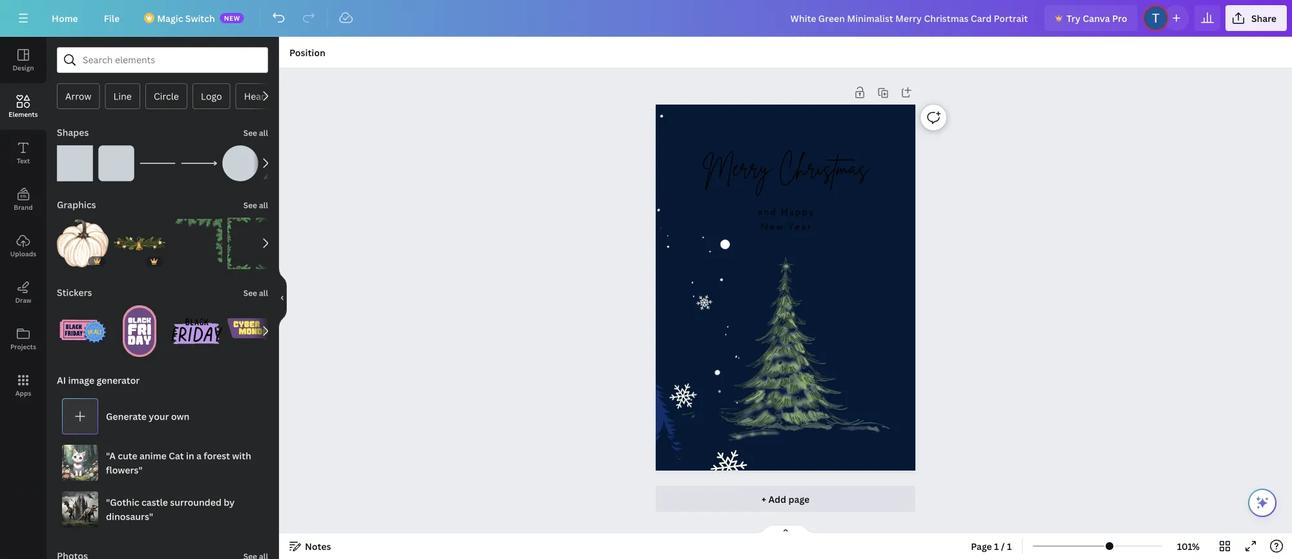 Task type: locate. For each thing, give the bounding box(es) containing it.
brand button
[[0, 176, 47, 223]]

1 vertical spatial see all button
[[242, 192, 270, 218]]

1 horizontal spatial add this line to the canvas image
[[181, 145, 217, 182]]

1
[[995, 541, 999, 553], [1007, 541, 1012, 553]]

see up white circle shape image
[[243, 128, 257, 138]]

0 vertical spatial all
[[259, 128, 268, 138]]

see all up decorative christmas border image
[[243, 200, 268, 211]]

3 see all from the top
[[243, 288, 268, 299]]

share
[[1252, 12, 1277, 24]]

new
[[224, 14, 240, 22]]

see all up white circle shape image
[[243, 128, 268, 138]]

0 vertical spatial see all
[[243, 128, 268, 138]]

dinosaurs"
[[106, 511, 153, 523]]

0 vertical spatial see
[[243, 128, 257, 138]]

circle
[[154, 90, 179, 102]]

see
[[243, 128, 257, 138], [243, 200, 257, 211], [243, 288, 257, 299]]

watercolor christmas border image
[[171, 218, 222, 270]]

see all left "hide" image
[[243, 288, 268, 299]]

watercolor white pumpkin image
[[57, 218, 109, 270]]

logo
[[201, 90, 222, 102]]

1 vertical spatial see all
[[243, 200, 268, 211]]

0 horizontal spatial add this line to the canvas image
[[140, 145, 176, 182]]

group
[[57, 138, 93, 182], [98, 138, 134, 182], [222, 138, 259, 182], [57, 210, 109, 270], [171, 210, 222, 270], [114, 218, 165, 270], [228, 218, 279, 270], [57, 298, 109, 357], [114, 298, 165, 357], [171, 306, 222, 357], [228, 306, 279, 357]]

pro
[[1113, 12, 1128, 24]]

rounded square image
[[98, 145, 134, 182]]

1 right /
[[1007, 541, 1012, 553]]

stickers
[[57, 287, 92, 299]]

stickers button
[[56, 280, 93, 306]]

2 see from the top
[[243, 200, 257, 211]]

year
[[788, 220, 812, 234]]

2 vertical spatial see
[[243, 288, 257, 299]]

see all button for stickers
[[242, 280, 270, 306]]

"gothic castle surrounded by dinosaurs"
[[106, 497, 235, 523]]

see all
[[243, 128, 268, 138], [243, 200, 268, 211], [243, 288, 268, 299]]

and
[[758, 206, 777, 220]]

add
[[769, 493, 787, 506]]

all up decorative christmas border image
[[259, 200, 268, 211]]

2 vertical spatial see all
[[243, 288, 268, 299]]

see all button for shapes
[[242, 120, 270, 145]]

3 see all button from the top
[[242, 280, 270, 306]]

main menu bar
[[0, 0, 1293, 37]]

add this line to the canvas image right rounded square image
[[140, 145, 176, 182]]

all left "hide" image
[[259, 288, 268, 299]]

2 vertical spatial see all button
[[242, 280, 270, 306]]

anime
[[140, 450, 167, 462]]

all
[[259, 128, 268, 138], [259, 200, 268, 211], [259, 288, 268, 299]]

1 horizontal spatial 1
[[1007, 541, 1012, 553]]

own
[[171, 411, 190, 423]]

graphics button
[[56, 192, 97, 218]]

and happy new year
[[758, 206, 815, 234]]

1 left /
[[995, 541, 999, 553]]

1 vertical spatial all
[[259, 200, 268, 211]]

Design title text field
[[781, 5, 1040, 31]]

shapes button
[[56, 120, 90, 145]]

1 see all button from the top
[[242, 120, 270, 145]]

1 see from the top
[[243, 128, 257, 138]]

0 vertical spatial see all button
[[242, 120, 270, 145]]

add this line to the canvas image
[[140, 145, 176, 182], [181, 145, 217, 182]]

share button
[[1226, 5, 1288, 31]]

shapes
[[57, 126, 89, 139]]

graphics
[[57, 199, 96, 211]]

2 see all button from the top
[[242, 192, 270, 218]]

file button
[[94, 5, 130, 31]]

see all button down white circle shape image
[[242, 192, 270, 218]]

try canva pro
[[1067, 12, 1128, 24]]

"gothic
[[106, 497, 139, 509]]

3 all from the top
[[259, 288, 268, 299]]

line button
[[105, 83, 140, 109]]

1 add this line to the canvas image from the left
[[140, 145, 176, 182]]

show pages image
[[755, 525, 817, 535]]

see all for graphics
[[243, 200, 268, 211]]

position
[[290, 46, 326, 58]]

3 see from the top
[[243, 288, 257, 299]]

1 1 from the left
[[995, 541, 999, 553]]

flowers"
[[106, 464, 143, 477]]

text button
[[0, 130, 47, 176]]

add this line to the canvas image left white circle shape image
[[181, 145, 217, 182]]

1 all from the top
[[259, 128, 268, 138]]

2 see all from the top
[[243, 200, 268, 211]]

see all button down heart on the left of page
[[242, 120, 270, 145]]

1 see all from the top
[[243, 128, 268, 138]]

see left "hide" image
[[243, 288, 257, 299]]

your
[[149, 411, 169, 423]]

0 horizontal spatial 1
[[995, 541, 999, 553]]

generate
[[106, 411, 147, 423]]

2 all from the top
[[259, 200, 268, 211]]

projects button
[[0, 316, 47, 363]]

triangle up image
[[264, 145, 300, 182]]

cute
[[118, 450, 137, 462]]

see all for stickers
[[243, 288, 268, 299]]

decorative christmas border image
[[228, 218, 279, 270]]

projects
[[10, 343, 36, 351]]

see up decorative christmas border image
[[243, 200, 257, 211]]

merry christmas
[[703, 151, 869, 185]]

see all button left "hide" image
[[242, 280, 270, 306]]

1 vertical spatial see
[[243, 200, 257, 211]]

all up triangle up image
[[259, 128, 268, 138]]

2 add this line to the canvas image from the left
[[181, 145, 217, 182]]

page
[[789, 493, 810, 506]]

christmas
[[779, 151, 869, 185]]

brand
[[14, 203, 33, 212]]

all for shapes
[[259, 128, 268, 138]]

2 vertical spatial all
[[259, 288, 268, 299]]

see all button
[[242, 120, 270, 145], [242, 192, 270, 218], [242, 280, 270, 306]]



Task type: vqa. For each thing, say whether or not it's contained in the screenshot.
"See all" button related to Graphics
yes



Task type: describe. For each thing, give the bounding box(es) containing it.
apps button
[[0, 363, 47, 409]]

101%
[[1178, 541, 1200, 553]]

magic switch
[[157, 12, 215, 24]]

arrow
[[65, 90, 91, 102]]

logo button
[[193, 83, 231, 109]]

notes
[[305, 541, 331, 553]]

see for shapes
[[243, 128, 257, 138]]

elements
[[9, 110, 38, 119]]

canva
[[1083, 12, 1111, 24]]

file
[[104, 12, 120, 24]]

arrow button
[[57, 83, 100, 109]]

Search elements search field
[[83, 48, 242, 72]]

side panel tab list
[[0, 37, 47, 409]]

uploads
[[10, 249, 36, 258]]

page 1 / 1
[[971, 541, 1012, 553]]

white circle shape image
[[222, 145, 259, 182]]

design
[[13, 63, 34, 72]]

merry
[[703, 151, 771, 185]]

happy
[[781, 206, 815, 220]]

see all button for graphics
[[242, 192, 270, 218]]

canva assistant image
[[1255, 496, 1271, 511]]

all for graphics
[[259, 200, 268, 211]]

castle
[[142, 497, 168, 509]]

surrounded
[[170, 497, 222, 509]]

page
[[971, 541, 992, 553]]

ai
[[57, 375, 66, 387]]

notes button
[[284, 536, 336, 557]]

generate your own
[[106, 411, 190, 423]]

new
[[761, 220, 785, 234]]

line
[[113, 90, 132, 102]]

position button
[[284, 42, 331, 63]]

home link
[[41, 5, 88, 31]]

+ add page
[[762, 493, 810, 506]]

draw
[[15, 296, 31, 305]]

square image
[[57, 145, 93, 182]]

/
[[1002, 541, 1005, 553]]

image
[[68, 375, 94, 387]]

elements button
[[0, 83, 47, 130]]

christmas arrangement watercolor image
[[114, 218, 165, 270]]

with
[[232, 450, 251, 462]]

try
[[1067, 12, 1081, 24]]

heart button
[[236, 83, 277, 109]]

101% button
[[1168, 536, 1210, 557]]

"a cute anime cat in a forest with flowers"
[[106, 450, 251, 477]]

uploads button
[[0, 223, 47, 270]]

generator
[[97, 375, 140, 387]]

switch
[[185, 12, 215, 24]]

see all for shapes
[[243, 128, 268, 138]]

design button
[[0, 37, 47, 83]]

circle button
[[145, 83, 187, 109]]

see for stickers
[[243, 288, 257, 299]]

try canva pro button
[[1045, 5, 1138, 31]]

in
[[186, 450, 194, 462]]

all for stickers
[[259, 288, 268, 299]]

2 1 from the left
[[1007, 541, 1012, 553]]

magic
[[157, 12, 183, 24]]

"a
[[106, 450, 116, 462]]

hide image
[[279, 267, 287, 329]]

forest
[[204, 450, 230, 462]]

heart
[[244, 90, 269, 102]]

text
[[17, 156, 30, 165]]

+
[[762, 493, 767, 506]]

see for graphics
[[243, 200, 257, 211]]

by
[[224, 497, 235, 509]]

a
[[196, 450, 202, 462]]

cat
[[169, 450, 184, 462]]

ai image generator
[[57, 375, 140, 387]]

+ add page button
[[656, 487, 916, 513]]

home
[[52, 12, 78, 24]]

draw button
[[0, 270, 47, 316]]

apps
[[15, 389, 31, 398]]



